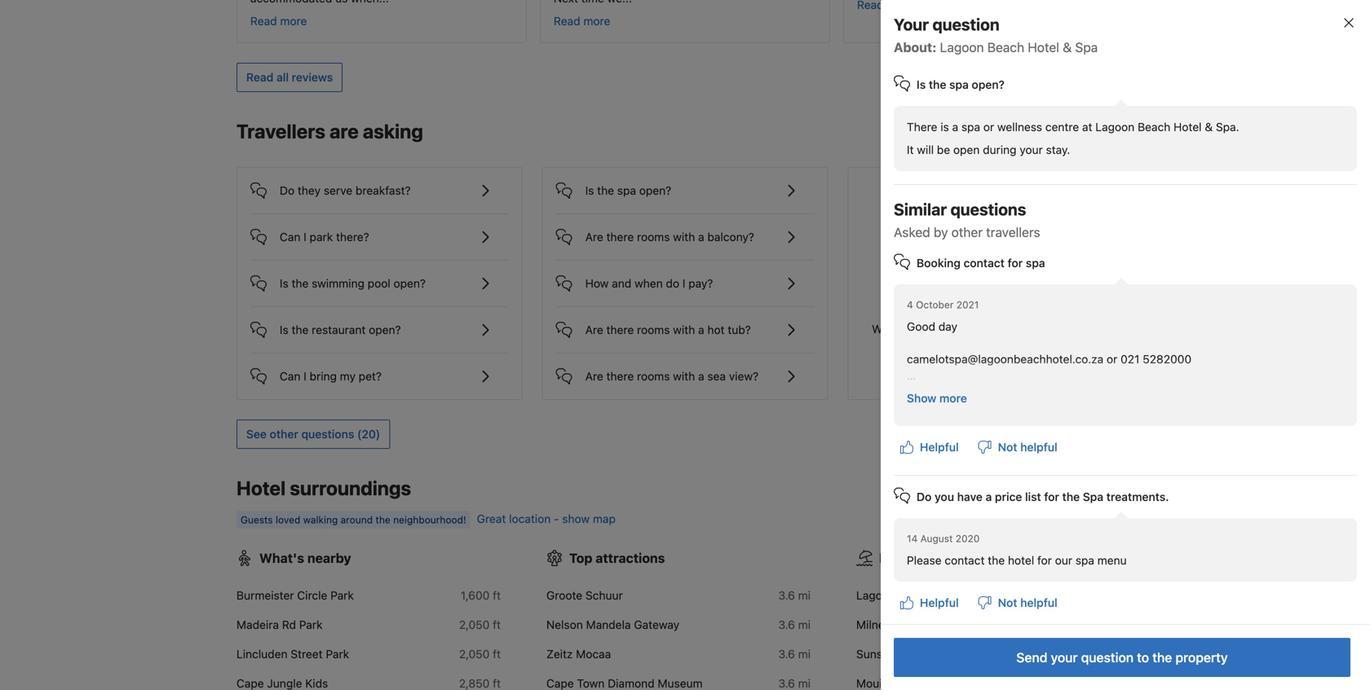 Task type: describe. For each thing, give the bounding box(es) containing it.
helpful for booking
[[920, 441, 959, 454]]

1 horizontal spatial &
[[1205, 120, 1213, 134]]

do they serve breakfast?
[[280, 184, 411, 198]]

ask
[[951, 280, 971, 294]]

top
[[569, 551, 592, 567]]

please
[[907, 554, 942, 568]]

helpful button for booking
[[894, 433, 965, 462]]

stay.
[[1046, 143, 1070, 157]]

see other questions (20) button
[[237, 420, 390, 450]]

most
[[1029, 323, 1055, 336]]

restaurant
[[312, 324, 366, 337]]

zeitz
[[546, 648, 573, 662]]

rooms for balcony?
[[637, 231, 670, 244]]

bring
[[310, 370, 337, 384]]

answer
[[974, 323, 1012, 336]]

they
[[298, 184, 321, 198]]

when
[[635, 277, 663, 291]]

is the spa open? inside button
[[585, 184, 671, 198]]

send your question to the property button
[[894, 639, 1351, 678]]

3.6 mi for zeitz mocaa
[[779, 648, 811, 662]]

an
[[920, 323, 932, 336]]

regards
[[907, 385, 950, 399]]

nearby
[[307, 551, 351, 567]]

2.1 mi
[[1090, 648, 1121, 662]]

are there rooms with a balcony?
[[585, 231, 754, 244]]

our
[[1055, 554, 1073, 568]]

can i park there?
[[280, 231, 369, 244]]

2020
[[956, 533, 980, 545]]

spa up open
[[962, 120, 980, 134]]

october
[[916, 299, 954, 311]]

14 august 2020
[[907, 533, 980, 545]]

looking?
[[975, 232, 1040, 251]]

2,050 for madeira rd park
[[459, 619, 490, 632]]

3.6 for zeitz mocaa
[[779, 648, 795, 662]]

have inside your question dialog
[[957, 491, 983, 504]]

park
[[310, 231, 333, 244]]

more for first "read more" button from right
[[584, 14, 610, 28]]

& inside your question about: lagoon beach hotel & spa
[[1063, 40, 1072, 55]]

open? up can i bring my pet? button
[[369, 324, 401, 337]]

how and when do i pay?
[[585, 277, 713, 291]]

mi for groote schuur
[[798, 589, 811, 603]]

the right list
[[1062, 491, 1080, 504]]

how
[[585, 277, 609, 291]]

park for madeira rd park
[[299, 619, 323, 632]]

is the restaurant open?
[[280, 324, 401, 337]]

is the spa open? inside your question dialog
[[917, 78, 1005, 91]]

zeitz mocaa
[[546, 648, 611, 662]]

2 vertical spatial for
[[1037, 554, 1052, 568]]

spa right the our
[[1076, 554, 1095, 568]]

read for first "read more" button from right
[[554, 14, 580, 28]]

what's nearby
[[259, 551, 351, 567]]

other inside button
[[270, 428, 298, 441]]

see for travellers are asking
[[1044, 126, 1064, 140]]

instant
[[936, 323, 971, 336]]

will
[[917, 143, 934, 157]]

be
[[937, 143, 950, 157]]

still looking?
[[942, 232, 1040, 251]]

there
[[907, 120, 938, 134]]

do for do you have a price list for the spa treatments.
[[917, 491, 932, 504]]

lincluden street park
[[237, 648, 349, 662]]

sunset
[[856, 648, 893, 662]]

a inside are there rooms with a balcony? button
[[698, 231, 704, 244]]

hot
[[708, 324, 725, 337]]

contact for please
[[945, 554, 985, 568]]

by
[[934, 225, 948, 240]]

beach for sunset beach
[[896, 648, 929, 662]]

the left hotel
[[988, 554, 1005, 568]]

spa inside button
[[617, 184, 636, 198]]

the left property
[[1153, 650, 1172, 666]]

2 horizontal spatial hotel
[[1174, 120, 1202, 134]]

are there rooms with a balcony? button
[[556, 215, 814, 247]]

there?
[[336, 231, 369, 244]]

mi for sunset beach
[[1108, 648, 1121, 662]]

2.1
[[1090, 648, 1105, 662]]

a right is
[[952, 120, 958, 134]]

open? inside your question dialog
[[972, 78, 1005, 91]]

can for can i park there?
[[280, 231, 301, 244]]

booking
[[917, 257, 961, 270]]

question for ask
[[983, 280, 1030, 294]]

mi for zeitz mocaa
[[798, 648, 811, 662]]

3.6 mi for nelson mandela gateway
[[779, 619, 811, 632]]

pet?
[[359, 370, 382, 384]]

questions inside button
[[301, 428, 354, 441]]

open? right 'pool'
[[394, 277, 426, 291]]

are
[[330, 120, 359, 143]]

see availability button for hotel surroundings
[[1034, 476, 1134, 505]]

a inside ask a question button
[[974, 280, 981, 294]]

not for spa
[[998, 441, 1018, 454]]

spa inside your question about: lagoon beach hotel & spa
[[1075, 40, 1098, 55]]

question inside your question about: lagoon beach hotel & spa
[[933, 15, 1000, 34]]

1 vertical spatial see
[[246, 428, 267, 441]]

14
[[907, 533, 918, 545]]

rooms for hot
[[637, 324, 670, 337]]

neighbourhood
[[975, 551, 1071, 567]]

0 horizontal spatial lagoon
[[856, 589, 896, 603]]

availability for travellers are asking
[[1067, 126, 1124, 140]]

2 horizontal spatial lagoon
[[1096, 120, 1135, 134]]

read for second "read more" button from the right
[[250, 14, 277, 28]]

is
[[941, 120, 949, 134]]

2 read more button from the left
[[554, 13, 610, 30]]

how and when do i pay? button
[[556, 261, 814, 294]]

hotel inside your question about: lagoon beach hotel & spa
[[1028, 40, 1059, 55]]

centre
[[1046, 120, 1079, 134]]

contact for booking
[[964, 257, 1005, 270]]

3.6 for nelson mandela gateway
[[779, 619, 795, 632]]

or inside good day camelotspa@lagoonbeachhotel.co.za or 021 5282000 regards jo-ann
[[1107, 353, 1118, 366]]

please contact the hotel for our spa menu
[[907, 554, 1127, 568]]

at
[[1082, 120, 1093, 134]]

read all reviews
[[246, 71, 333, 84]]

there for are there rooms with a sea view?
[[606, 370, 634, 384]]

travellers
[[237, 120, 325, 143]]

are for are there rooms with a hot tub?
[[585, 324, 603, 337]]

ask a question button
[[941, 273, 1040, 302]]

beach inside your question about: lagoon beach hotel & spa
[[988, 40, 1025, 55]]

do you have a price list for the spa treatments.
[[917, 491, 1169, 504]]

rooms for sea
[[637, 370, 670, 384]]

in
[[936, 551, 948, 567]]

mi for nelson mandela gateway
[[798, 619, 811, 632]]

booking contact for spa
[[917, 257, 1045, 270]]

rd
[[282, 619, 296, 632]]

sea
[[708, 370, 726, 384]]

what's
[[259, 551, 304, 567]]

good day camelotspa@lagoonbeachhotel.co.za or 021 5282000 regards jo-ann
[[907, 320, 1192, 415]]

circle
[[297, 589, 327, 603]]

can for can i bring my pet?
[[280, 370, 301, 384]]

we have an instant answer to most questions
[[872, 323, 1109, 336]]

wellness
[[997, 120, 1042, 134]]

pay?
[[689, 277, 713, 291]]

5282000
[[1143, 353, 1192, 366]]

the up is
[[929, 78, 946, 91]]

lagoon beach
[[856, 589, 931, 603]]

700
[[1089, 619, 1110, 632]]

show
[[907, 392, 937, 405]]

do
[[666, 277, 679, 291]]

1 read more button from the left
[[250, 13, 307, 30]]

list
[[1025, 491, 1041, 504]]

to inside button
[[1137, 650, 1149, 666]]

is the spa open? button
[[556, 168, 814, 201]]

day
[[939, 320, 958, 334]]

ft for burmeister circle park
[[493, 589, 501, 603]]

2 vertical spatial hotel
[[237, 477, 286, 500]]

is for is the swimming pool open? button
[[280, 277, 289, 291]]

during
[[983, 143, 1017, 157]]

with for balcony?
[[673, 231, 695, 244]]

street
[[291, 648, 323, 662]]

show more
[[907, 392, 967, 405]]

see other questions (20)
[[246, 428, 380, 441]]

hotel surroundings
[[237, 477, 411, 500]]



Task type: locate. For each thing, give the bounding box(es) containing it.
1 horizontal spatial read more button
[[554, 13, 610, 30]]

2 not from the top
[[998, 597, 1018, 610]]

1 read more from the left
[[250, 14, 307, 28]]

more
[[280, 14, 307, 28], [584, 14, 610, 28], [940, 392, 967, 405]]

0 vertical spatial helpful
[[1020, 441, 1058, 454]]

i inside can i park there? button
[[304, 231, 307, 244]]

i inside "how and when do i pay?" button
[[683, 277, 685, 291]]

2 horizontal spatial more
[[940, 392, 967, 405]]

beach down lagoon beach
[[909, 619, 942, 632]]

lagoon inside your question about: lagoon beach hotel & spa
[[940, 40, 984, 55]]

3.6 mi for groote schuur
[[779, 589, 811, 603]]

1 vertical spatial helpful button
[[894, 589, 965, 618]]

question for send
[[1081, 650, 1134, 666]]

park for burmeister circle park
[[330, 589, 354, 603]]

there for are there rooms with a balcony?
[[606, 231, 634, 244]]

lagoon
[[940, 40, 984, 55], [1096, 120, 1135, 134], [856, 589, 896, 603]]

2 vertical spatial rooms
[[637, 370, 670, 384]]

0 vertical spatial can
[[280, 231, 301, 244]]

with inside button
[[673, 370, 695, 384]]

3 with from the top
[[673, 370, 695, 384]]

and
[[612, 277, 632, 291]]

other
[[952, 225, 983, 240], [270, 428, 298, 441]]

spa up at
[[1075, 40, 1098, 55]]

1 horizontal spatial questions
[[951, 200, 1026, 219]]

0 vertical spatial helpful button
[[894, 433, 965, 462]]

helpful down ann
[[920, 441, 959, 454]]

can left bring
[[280, 370, 301, 384]]

see availability
[[1044, 126, 1124, 140], [1044, 483, 1124, 497]]

rooms down are there rooms with a hot tub?
[[637, 370, 670, 384]]

1 helpful from the top
[[1020, 441, 1058, 454]]

2 see availability button from the top
[[1034, 476, 1134, 505]]

with up "how and when do i pay?" button
[[673, 231, 695, 244]]

availability
[[1067, 126, 1124, 140], [1067, 483, 1124, 497]]

not helpful button for a
[[972, 589, 1064, 618]]

there for are there rooms with a hot tub?
[[606, 324, 634, 337]]

0 vertical spatial see availability
[[1044, 126, 1124, 140]]

1 vertical spatial see availability button
[[1034, 476, 1134, 505]]

1 vertical spatial questions
[[1058, 323, 1109, 336]]

2 can from the top
[[280, 370, 301, 384]]

see availability for travellers are asking
[[1044, 126, 1124, 140]]

not helpful down hotel
[[998, 597, 1058, 610]]

1 there from the top
[[606, 231, 634, 244]]

can i bring my pet?
[[280, 370, 382, 384]]

lagoon right about:
[[940, 40, 984, 55]]

0 vertical spatial 2,050 ft
[[459, 619, 501, 632]]

1 vertical spatial can
[[280, 370, 301, 384]]

0 horizontal spatial to
[[1015, 323, 1026, 336]]

ft for madeira rd park
[[493, 619, 501, 632]]

1 horizontal spatial other
[[952, 225, 983, 240]]

1 vertical spatial &
[[1205, 120, 1213, 134]]

& up centre
[[1063, 40, 1072, 55]]

spa up are there rooms with a balcony?
[[617, 184, 636, 198]]

0 vertical spatial is the spa open?
[[917, 78, 1005, 91]]

lagoon up milnerton
[[856, 589, 896, 603]]

1 vertical spatial not helpful button
[[972, 589, 1064, 618]]

see availability button
[[1034, 118, 1134, 148], [1034, 476, 1134, 505]]

2 see availability from the top
[[1044, 483, 1124, 497]]

2 vertical spatial there
[[606, 370, 634, 384]]

read for read all reviews button
[[246, 71, 274, 84]]

not helpful button down please contact the hotel for our spa menu
[[972, 589, 1064, 618]]

2 there from the top
[[606, 324, 634, 337]]

or
[[984, 120, 994, 134], [1107, 353, 1118, 366]]

spa
[[1075, 40, 1098, 55], [1083, 491, 1104, 504]]

1 vertical spatial helpful
[[1020, 597, 1058, 610]]

is for is the spa open? button
[[585, 184, 594, 198]]

1 2,050 ft from the top
[[459, 619, 501, 632]]

2 vertical spatial i
[[304, 370, 307, 384]]

0 horizontal spatial read more button
[[250, 13, 307, 30]]

1 vertical spatial do
[[917, 491, 932, 504]]

asked
[[894, 225, 930, 240]]

do for do they serve breakfast?
[[280, 184, 295, 198]]

2 helpful from the top
[[1020, 597, 1058, 610]]

1 rooms from the top
[[637, 231, 670, 244]]

your
[[894, 15, 929, 34]]

spa down your question about: lagoon beach hotel & spa
[[949, 78, 969, 91]]

helpful button down ann
[[894, 433, 965, 462]]

not helpful button for spa
[[972, 433, 1064, 462]]

not helpful up list
[[998, 441, 1058, 454]]

0 horizontal spatial do
[[280, 184, 295, 198]]

2 rooms from the top
[[637, 324, 670, 337]]

1 horizontal spatial do
[[917, 491, 932, 504]]

breakfast?
[[356, 184, 411, 198]]

1 vertical spatial 2,050 ft
[[459, 648, 501, 662]]

see for hotel surroundings
[[1044, 483, 1064, 497]]

the up are there rooms with a balcony?
[[597, 184, 614, 198]]

1 are from the top
[[585, 231, 603, 244]]

i left bring
[[304, 370, 307, 384]]

2 with from the top
[[673, 324, 695, 337]]

1 see availability button from the top
[[1034, 118, 1134, 148]]

beach down milnerton beach
[[896, 648, 929, 662]]

your down wellness
[[1020, 143, 1043, 157]]

contact
[[964, 257, 1005, 270], [945, 554, 985, 568]]

milnerton beach
[[856, 619, 942, 632]]

the left 'restaurant'
[[292, 324, 309, 337]]

or left 021 on the bottom right
[[1107, 353, 1118, 366]]

can i park there? button
[[250, 215, 509, 247]]

1 vertical spatial contact
[[945, 554, 985, 568]]

travellers are asking
[[237, 120, 423, 143]]

all
[[277, 71, 289, 84]]

1 vertical spatial to
[[1137, 650, 1149, 666]]

helpful down in
[[920, 597, 959, 610]]

is inside your question dialog
[[917, 78, 926, 91]]

availability for hotel surroundings
[[1067, 483, 1124, 497]]

3 there from the top
[[606, 370, 634, 384]]

your question dialog
[[855, 0, 1370, 691]]

question down booking contact for spa
[[983, 280, 1030, 294]]

1 vertical spatial see availability
[[1044, 483, 1124, 497]]

ft for milnerton beach
[[1113, 619, 1121, 632]]

1 vertical spatial for
[[1044, 491, 1059, 504]]

1 vertical spatial availability
[[1067, 483, 1124, 497]]

1 vertical spatial other
[[270, 428, 298, 441]]

read inside button
[[246, 71, 274, 84]]

1 not helpful from the top
[[998, 441, 1058, 454]]

see
[[1044, 126, 1064, 140], [246, 428, 267, 441], [1044, 483, 1064, 497]]

1 vertical spatial helpful
[[920, 597, 959, 610]]

3 3.6 mi from the top
[[779, 648, 811, 662]]

with left hot
[[673, 324, 695, 337]]

questions inside similar questions asked by other travellers
[[951, 200, 1026, 219]]

helpful up do you have a price list for the spa treatments.
[[1020, 441, 1058, 454]]

price
[[995, 491, 1022, 504]]

0 vertical spatial availability
[[1067, 126, 1124, 140]]

3 rooms from the top
[[637, 370, 670, 384]]

a left balcony? at top
[[698, 231, 704, 244]]

a inside are there rooms with a hot tub? button
[[698, 324, 704, 337]]

0 vertical spatial for
[[1008, 257, 1023, 270]]

not
[[998, 441, 1018, 454], [998, 597, 1018, 610]]

see availability button for travellers are asking
[[1034, 118, 1134, 148]]

0 vertical spatial other
[[952, 225, 983, 240]]

2 read more from the left
[[554, 14, 610, 28]]

1 vertical spatial there
[[606, 324, 634, 337]]

to right '2.1 mi'
[[1137, 650, 1149, 666]]

there down are there rooms with a hot tub?
[[606, 370, 634, 384]]

4
[[907, 299, 913, 311]]

lagoon right at
[[1096, 120, 1135, 134]]

& left spa.
[[1205, 120, 1213, 134]]

rooms
[[637, 231, 670, 244], [637, 324, 670, 337], [637, 370, 670, 384]]

2 vertical spatial with
[[673, 370, 695, 384]]

show more button
[[900, 384, 974, 414]]

for left the our
[[1037, 554, 1052, 568]]

property
[[1176, 650, 1228, 666]]

ft for lincluden street park
[[493, 648, 501, 662]]

1 not helpful button from the top
[[972, 433, 1064, 462]]

send
[[1017, 650, 1048, 666]]

with
[[673, 231, 695, 244], [673, 324, 695, 337], [673, 370, 695, 384]]

see availability right list
[[1044, 483, 1124, 497]]

for right list
[[1044, 491, 1059, 504]]

helpful down hotel
[[1020, 597, 1058, 610]]

1 2,050 from the top
[[459, 619, 490, 632]]

1 can from the top
[[280, 231, 301, 244]]

there inside button
[[606, 370, 634, 384]]

mocaa
[[576, 648, 611, 662]]

the right in
[[951, 551, 972, 567]]

beach
[[988, 40, 1025, 55], [1138, 120, 1171, 134], [899, 589, 931, 603], [909, 619, 942, 632], [896, 648, 929, 662]]

august
[[921, 533, 953, 545]]

i right do
[[683, 277, 685, 291]]

0 vertical spatial or
[[984, 120, 994, 134]]

contact down 'still looking?'
[[964, 257, 1005, 270]]

3 are from the top
[[585, 370, 603, 384]]

do inside your question dialog
[[917, 491, 932, 504]]

a left hot
[[698, 324, 704, 337]]

2021
[[957, 299, 979, 311]]

open? inside button
[[639, 184, 671, 198]]

are there rooms with a hot tub? button
[[556, 308, 814, 340]]

question down 700 ft
[[1081, 650, 1134, 666]]

1 horizontal spatial to
[[1137, 650, 1149, 666]]

0 vertical spatial question
[[933, 15, 1000, 34]]

0 horizontal spatial or
[[984, 120, 994, 134]]

helpful button for do
[[894, 589, 965, 618]]

1 horizontal spatial more
[[584, 14, 610, 28]]

1 see availability from the top
[[1044, 126, 1124, 140]]

more for second "read more" button from the right
[[280, 14, 307, 28]]

0 vertical spatial not helpful button
[[972, 433, 1064, 462]]

hotel
[[1008, 554, 1034, 568]]

0 horizontal spatial have
[[892, 323, 917, 336]]

helpful for spa
[[1020, 441, 1058, 454]]

0 vertical spatial your
[[1020, 143, 1043, 157]]

2 not helpful button from the top
[[972, 589, 1064, 618]]

not helpful
[[998, 441, 1058, 454], [998, 597, 1058, 610]]

0 vertical spatial not helpful
[[998, 441, 1058, 454]]

park for lincluden street park
[[326, 648, 349, 662]]

2 are from the top
[[585, 324, 603, 337]]

2 vertical spatial park
[[326, 648, 349, 662]]

open? down your question about: lagoon beach hotel & spa
[[972, 78, 1005, 91]]

0 vertical spatial questions
[[951, 200, 1026, 219]]

serve
[[324, 184, 353, 198]]

2 vertical spatial 3.6 mi
[[779, 648, 811, 662]]

2 3.6 from the top
[[779, 619, 795, 632]]

beach up milnerton beach
[[899, 589, 931, 603]]

spa left treatments. at the right bottom of the page
[[1083, 491, 1104, 504]]

more inside your question dialog
[[940, 392, 967, 405]]

2 vertical spatial are
[[585, 370, 603, 384]]

mandela
[[586, 619, 631, 632]]

milnerton
[[856, 619, 906, 632]]

0 horizontal spatial your
[[1020, 143, 1043, 157]]

it
[[907, 143, 914, 157]]

park right rd
[[299, 619, 323, 632]]

not helpful for spa
[[998, 441, 1058, 454]]

view?
[[729, 370, 759, 384]]

there down and
[[606, 324, 634, 337]]

0 vertical spatial rooms
[[637, 231, 670, 244]]

rooms inside button
[[637, 370, 670, 384]]

beach for lagoon beach
[[899, 589, 931, 603]]

0 vertical spatial helpful
[[920, 441, 959, 454]]

i left the park
[[304, 231, 307, 244]]

is for is the restaurant open? button
[[280, 324, 289, 337]]

a left 'sea'
[[698, 370, 704, 384]]

to left the most
[[1015, 323, 1026, 336]]

other right 'by'
[[952, 225, 983, 240]]

we
[[872, 323, 889, 336]]

other inside similar questions asked by other travellers
[[952, 225, 983, 240]]

1 vertical spatial spa
[[1083, 491, 1104, 504]]

1 vertical spatial with
[[673, 324, 695, 337]]

0 vertical spatial lagoon
[[940, 40, 984, 55]]

nelson
[[546, 619, 583, 632]]

do left they
[[280, 184, 295, 198]]

2 vertical spatial lagoon
[[856, 589, 896, 603]]

do left you
[[917, 491, 932, 504]]

are for are there rooms with a balcony?
[[585, 231, 603, 244]]

with left 'sea'
[[673, 370, 695, 384]]

1 with from the top
[[673, 231, 695, 244]]

2 vertical spatial question
[[1081, 650, 1134, 666]]

nelson mandela gateway
[[546, 619, 680, 632]]

see availability up stay.
[[1044, 126, 1124, 140]]

1 vertical spatial i
[[683, 277, 685, 291]]

0 vertical spatial hotel
[[1028, 40, 1059, 55]]

not down please contact the hotel for our spa menu
[[998, 597, 1018, 610]]

1 vertical spatial 3.6 mi
[[779, 619, 811, 632]]

spa down looking?
[[1026, 257, 1045, 270]]

are there rooms with a sea view?
[[585, 370, 759, 384]]

have
[[892, 323, 917, 336], [957, 491, 983, 504]]

0 vertical spatial see
[[1044, 126, 1064, 140]]

or up it will be open during your stay.
[[984, 120, 994, 134]]

send your question to the property
[[1017, 650, 1228, 666]]

groote schuur
[[546, 589, 623, 603]]

more for show more button
[[940, 392, 967, 405]]

(20)
[[357, 428, 380, 441]]

spa.
[[1216, 120, 1239, 134]]

i for can i bring my pet?
[[304, 370, 307, 384]]

1 horizontal spatial read more
[[554, 14, 610, 28]]

0 vertical spatial spa
[[1075, 40, 1098, 55]]

park right street
[[326, 648, 349, 662]]

is
[[917, 78, 926, 91], [585, 184, 594, 198], [280, 277, 289, 291], [280, 324, 289, 337]]

ft
[[493, 589, 501, 603], [493, 619, 501, 632], [1113, 619, 1121, 632], [493, 648, 501, 662]]

1 horizontal spatial have
[[957, 491, 983, 504]]

there
[[606, 231, 634, 244], [606, 324, 634, 337], [606, 370, 634, 384]]

1 helpful from the top
[[920, 441, 959, 454]]

questions left (20)
[[301, 428, 354, 441]]

1 vertical spatial is the spa open?
[[585, 184, 671, 198]]

0 horizontal spatial more
[[280, 14, 307, 28]]

lincluden
[[237, 648, 288, 662]]

asking
[[363, 120, 423, 143]]

1 vertical spatial or
[[1107, 353, 1118, 366]]

0 vertical spatial &
[[1063, 40, 1072, 55]]

burmeister circle park
[[237, 589, 354, 603]]

is the swimming pool open?
[[280, 277, 426, 291]]

2 availability from the top
[[1067, 483, 1124, 497]]

ann
[[925, 402, 945, 415]]

1 horizontal spatial lagoon
[[940, 40, 984, 55]]

burmeister
[[237, 589, 294, 603]]

1 vertical spatial lagoon
[[1096, 120, 1135, 134]]

not helpful for a
[[998, 597, 1058, 610]]

3 3.6 from the top
[[779, 648, 795, 662]]

0 vertical spatial there
[[606, 231, 634, 244]]

1 vertical spatial hotel
[[1174, 120, 1202, 134]]

are inside button
[[585, 370, 603, 384]]

2 not helpful from the top
[[998, 597, 1058, 610]]

your inside send your question to the property button
[[1051, 650, 1078, 666]]

1 horizontal spatial or
[[1107, 353, 1118, 366]]

1 availability from the top
[[1067, 126, 1124, 140]]

1 vertical spatial your
[[1051, 650, 1078, 666]]

see availability for hotel surroundings
[[1044, 483, 1124, 497]]

still
[[942, 232, 971, 251]]

2 2,050 ft from the top
[[459, 648, 501, 662]]

not up price
[[998, 441, 1018, 454]]

1 horizontal spatial hotel
[[1028, 40, 1059, 55]]

2 helpful from the top
[[920, 597, 959, 610]]

1 helpful button from the top
[[894, 433, 965, 462]]

have left an
[[892, 323, 917, 336]]

2 3.6 mi from the top
[[779, 619, 811, 632]]

021
[[1121, 353, 1140, 366]]

2,050 ft for lincluden street park
[[459, 648, 501, 662]]

balcony?
[[708, 231, 754, 244]]

with for sea
[[673, 370, 695, 384]]

for
[[1008, 257, 1023, 270], [1044, 491, 1059, 504], [1037, 554, 1052, 568]]

1 vertical spatial rooms
[[637, 324, 670, 337]]

1 3.6 from the top
[[779, 589, 795, 603]]

availability right list
[[1067, 483, 1124, 497]]

1 vertical spatial are
[[585, 324, 603, 337]]

is the spa open? up are there rooms with a balcony?
[[585, 184, 671, 198]]

can left the park
[[280, 231, 301, 244]]

with for hot
[[673, 324, 695, 337]]

menu
[[1098, 554, 1127, 568]]

0 vertical spatial with
[[673, 231, 695, 244]]

0 vertical spatial not
[[998, 441, 1018, 454]]

contact down 2020
[[945, 554, 985, 568]]

rooms down 'how and when do i pay?'
[[637, 324, 670, 337]]

questions right the most
[[1058, 323, 1109, 336]]

i for can i park there?
[[304, 231, 307, 244]]

2,050 ft for madeira rd park
[[459, 619, 501, 632]]

not helpful button up price
[[972, 433, 1064, 462]]

1 vertical spatial have
[[957, 491, 983, 504]]

swimming
[[312, 277, 365, 291]]

a inside are there rooms with a sea view? button
[[698, 370, 704, 384]]

madeira
[[237, 619, 279, 632]]

2 2,050 from the top
[[459, 648, 490, 662]]

0 vertical spatial do
[[280, 184, 295, 198]]

2 horizontal spatial questions
[[1058, 323, 1109, 336]]

3.6 for groote schuur
[[779, 589, 795, 603]]

other up hotel surroundings
[[270, 428, 298, 441]]

beach for milnerton beach
[[909, 619, 942, 632]]

similar
[[894, 200, 947, 219]]

questions up 'still looking?'
[[951, 200, 1026, 219]]

top attractions
[[569, 551, 665, 567]]

a right ask
[[974, 280, 981, 294]]

helpful for a
[[1020, 597, 1058, 610]]

i inside can i bring my pet? button
[[304, 370, 307, 384]]

is the spa open? up is
[[917, 78, 1005, 91]]

there is a spa or wellness centre at lagoon beach hotel & spa.
[[907, 120, 1239, 134]]

rooms up 'how and when do i pay?'
[[637, 231, 670, 244]]

question right your
[[933, 15, 1000, 34]]

availability up stay.
[[1067, 126, 1124, 140]]

beach right at
[[1138, 120, 1171, 134]]

0 horizontal spatial hotel
[[237, 477, 286, 500]]

do they serve breakfast? button
[[250, 168, 509, 201]]

the left swimming in the left top of the page
[[292, 277, 309, 291]]

is the restaurant open? button
[[250, 308, 509, 340]]

1 vertical spatial question
[[983, 280, 1030, 294]]

have right you
[[957, 491, 983, 504]]

1 3.6 mi from the top
[[779, 589, 811, 603]]

your right send on the bottom of page
[[1051, 650, 1078, 666]]

is inside button
[[585, 184, 594, 198]]

2 vertical spatial see
[[1044, 483, 1064, 497]]

3.6 mi
[[779, 589, 811, 603], [779, 619, 811, 632], [779, 648, 811, 662]]

for down looking?
[[1008, 257, 1023, 270]]

attractions
[[596, 551, 665, 567]]

gateway
[[634, 619, 680, 632]]

helpful button up milnerton beach
[[894, 589, 965, 618]]

1 vertical spatial not
[[998, 597, 1018, 610]]

groote
[[546, 589, 583, 603]]

park right circle
[[330, 589, 354, 603]]

1 horizontal spatial is the spa open?
[[917, 78, 1005, 91]]

are for are there rooms with a sea view?
[[585, 370, 603, 384]]

camelotspa@lagoonbeachhotel.co.za
[[907, 353, 1104, 366]]

helpful for do
[[920, 597, 959, 610]]

2,050 for lincluden street park
[[459, 648, 490, 662]]

2,050
[[459, 619, 490, 632], [459, 648, 490, 662]]

0 vertical spatial see availability button
[[1034, 118, 1134, 148]]

not for a
[[998, 597, 1018, 610]]

treatments.
[[1107, 491, 1169, 504]]

open? up are there rooms with a balcony?
[[639, 184, 671, 198]]

2 helpful button from the top
[[894, 589, 965, 618]]

0 vertical spatial 3.6
[[779, 589, 795, 603]]

2 vertical spatial 3.6
[[779, 648, 795, 662]]

there up and
[[606, 231, 634, 244]]

beach up wellness
[[988, 40, 1025, 55]]

1 not from the top
[[998, 441, 1018, 454]]

do inside 'button'
[[280, 184, 295, 198]]

about:
[[894, 40, 937, 55]]

0 vertical spatial have
[[892, 323, 917, 336]]

are
[[585, 231, 603, 244], [585, 324, 603, 337], [585, 370, 603, 384]]

0 vertical spatial 2,050
[[459, 619, 490, 632]]

a left price
[[986, 491, 992, 504]]

0 vertical spatial are
[[585, 231, 603, 244]]



Task type: vqa. For each thing, say whether or not it's contained in the screenshot.
Do You Have A Price List For The Spa Treatments.
yes



